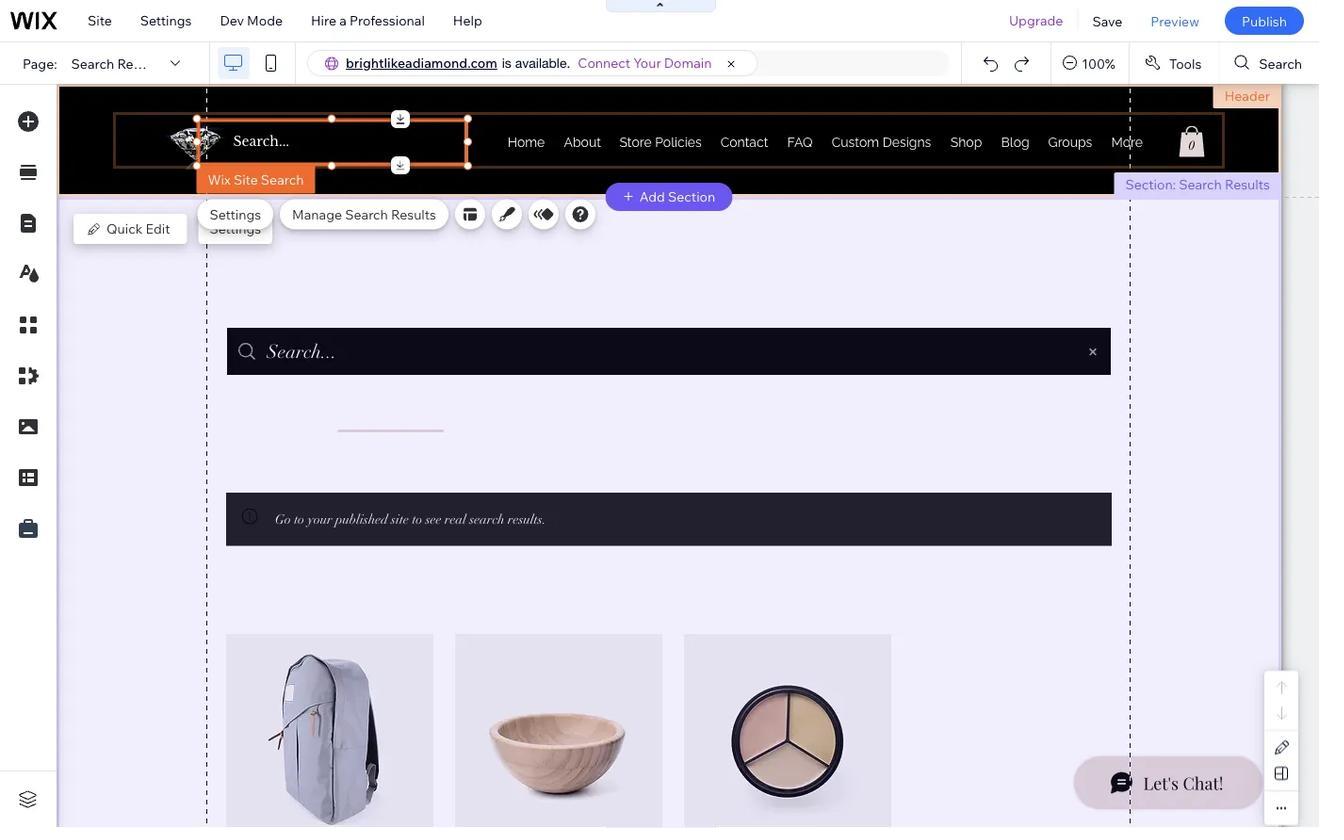 Task type: locate. For each thing, give the bounding box(es) containing it.
manage search results
[[292, 206, 436, 222]]

settings
[[140, 12, 192, 29], [210, 206, 261, 222], [210, 221, 261, 237]]

a
[[340, 12, 347, 29]]

0 horizontal spatial site
[[88, 12, 112, 29]]

is available. connect your domain
[[502, 55, 712, 71]]

hire a professional
[[311, 12, 425, 29]]

professional
[[350, 12, 425, 29]]

0 horizontal spatial results
[[117, 55, 162, 71]]

mode
[[247, 12, 283, 29]]

dev mode
[[220, 12, 283, 29]]

wix site search
[[208, 171, 304, 188]]

add section button
[[606, 183, 732, 211]]

dev
[[220, 12, 244, 29]]

2 vertical spatial results
[[391, 206, 436, 222]]

connect
[[578, 55, 631, 71]]

brightlikeadiamond.com
[[346, 55, 497, 71]]

manage
[[292, 206, 342, 222]]

site right wix
[[234, 171, 258, 188]]

1 horizontal spatial site
[[234, 171, 258, 188]]

preview
[[1151, 12, 1200, 29]]

2 horizontal spatial results
[[1225, 176, 1270, 193]]

results
[[117, 55, 162, 71], [1225, 176, 1270, 193], [391, 206, 436, 222]]

1 vertical spatial site
[[234, 171, 258, 188]]

site up the search results
[[88, 12, 112, 29]]

help
[[453, 12, 482, 29]]

1 vertical spatial results
[[1225, 176, 1270, 193]]

1 horizontal spatial results
[[391, 206, 436, 222]]

results for section: search results
[[1225, 176, 1270, 193]]

preview button
[[1137, 0, 1214, 41]]

hire
[[311, 12, 337, 29]]

header
[[1225, 88, 1270, 104]]

0 vertical spatial results
[[117, 55, 162, 71]]

section: search results
[[1126, 176, 1270, 193]]

section
[[668, 188, 716, 205]]

search inside button
[[1259, 55, 1302, 71]]

publish
[[1242, 12, 1287, 29]]

tools
[[1169, 55, 1202, 71]]

search
[[71, 55, 114, 71], [1259, 55, 1302, 71], [261, 171, 304, 188], [1179, 176, 1222, 193], [345, 206, 388, 222]]

available.
[[515, 55, 570, 71]]

site
[[88, 12, 112, 29], [234, 171, 258, 188]]



Task type: vqa. For each thing, say whether or not it's contained in the screenshot.
Wix
yes



Task type: describe. For each thing, give the bounding box(es) containing it.
is
[[502, 55, 512, 71]]

results for manage search results
[[391, 206, 436, 222]]

search button
[[1220, 42, 1319, 84]]

save button
[[1078, 0, 1137, 41]]

upgrade
[[1009, 12, 1063, 29]]

0 vertical spatial site
[[88, 12, 112, 29]]

tools button
[[1130, 42, 1219, 84]]

quick
[[106, 221, 143, 237]]

wix
[[208, 171, 231, 188]]

section:
[[1126, 176, 1176, 193]]

edit
[[146, 221, 170, 237]]

add section
[[640, 188, 716, 205]]

your
[[634, 55, 661, 71]]

add
[[640, 188, 665, 205]]

100%
[[1082, 55, 1116, 71]]

publish button
[[1225, 7, 1304, 35]]

100% button
[[1052, 42, 1129, 84]]

search results
[[71, 55, 162, 71]]

save
[[1093, 12, 1123, 29]]

quick edit
[[106, 221, 170, 237]]

domain
[[664, 55, 712, 71]]



